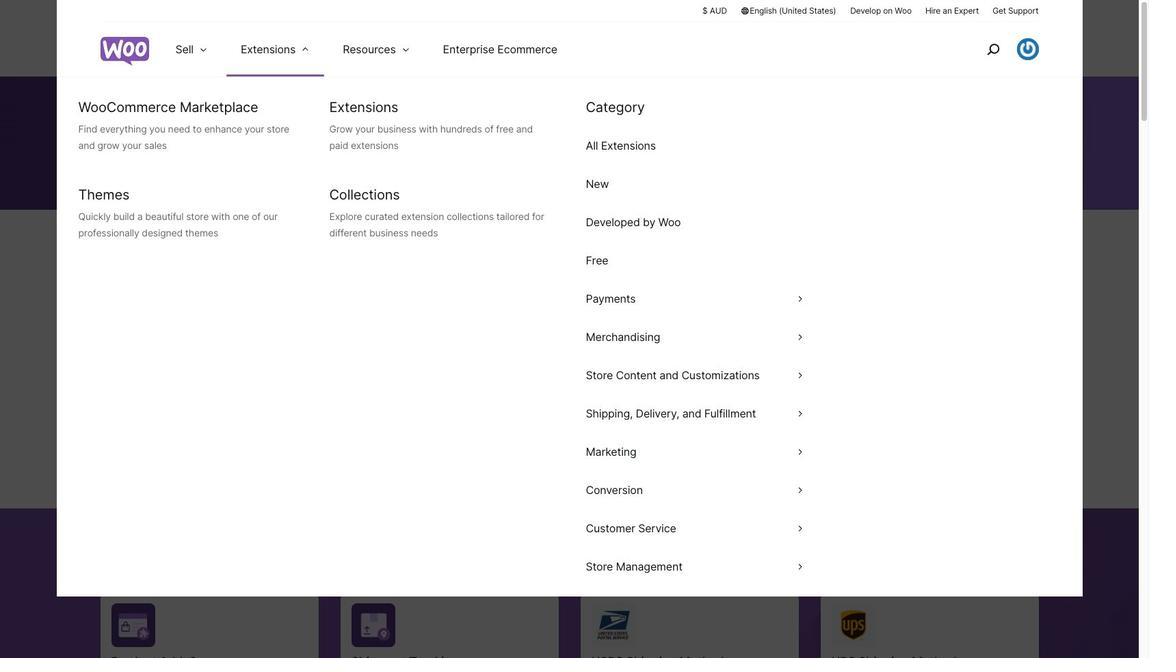 Task type: locate. For each thing, give the bounding box(es) containing it.
open account menu image
[[1017, 38, 1039, 60]]



Task type: describe. For each thing, give the bounding box(es) containing it.
service navigation menu element
[[957, 27, 1039, 71]]

search image
[[982, 38, 1004, 60]]



Task type: vqa. For each thing, say whether or not it's contained in the screenshot.
A variation on the aggregator model is known as multichannel listing software. It's also called multichannel retail software and multichannel ecommerce software. With these tools, you upload your products to the software, and it lists them on online marketplaces such as Amazon, eBay, and Walmart.
no



